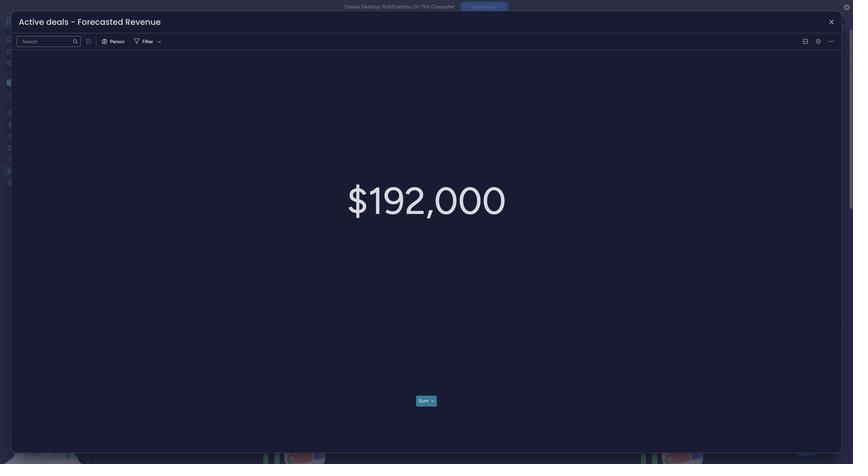 Task type: vqa. For each thing, say whether or not it's contained in the screenshot.
the 1 in Invite / 1 button
no



Task type: locate. For each thing, give the bounding box(es) containing it.
workspace image
[[6, 79, 13, 87]]

1 vertical spatial filter dashboard by text search field
[[203, 55, 267, 65]]

public dashboard image
[[7, 168, 14, 174]]

desktop
[[361, 4, 381, 10]]

None search field
[[17, 36, 81, 47]]

sales
[[55, 18, 69, 26]]

Filter dashboard by text search field
[[17, 36, 81, 47], [203, 55, 267, 65]]

0 horizontal spatial enable
[[345, 4, 360, 10]]

my work button
[[4, 46, 73, 57]]

share button
[[798, 35, 825, 46]]

see plans button
[[86, 17, 119, 27]]

filter button
[[131, 36, 164, 47]]

1 horizontal spatial enable
[[471, 4, 485, 10]]

dapulse close image
[[844, 4, 850, 11]]

deals
[[46, 16, 69, 28]]

sales dashboard banner
[[90, 30, 850, 68]]

enable desktop notifications on this computer
[[345, 4, 455, 10]]

enable left desktop
[[345, 4, 360, 10]]

list box
[[0, 106, 87, 280]]

enable for enable desktop notifications on this computer
[[345, 4, 360, 10]]

enable left now!
[[471, 4, 485, 10]]

0 vertical spatial filter dashboard by text search field
[[17, 36, 81, 47]]

dashboard
[[134, 33, 194, 48]]

enable
[[345, 4, 360, 10], [471, 4, 485, 10]]

active
[[19, 16, 44, 28]]

see
[[95, 19, 103, 25]]

sales
[[103, 33, 131, 48]]

this
[[421, 4, 430, 10]]

enable inside button
[[471, 4, 485, 10]]

filter
[[142, 39, 153, 44]]

share
[[810, 37, 822, 43]]

0 horizontal spatial filter dashboard by text search field
[[17, 36, 81, 47]]

crm
[[70, 18, 82, 26]]

filter dashboard by text search field inside sales dashboard banner
[[203, 55, 267, 65]]

sum
[[419, 399, 429, 404]]

-
[[71, 16, 76, 28]]

home button
[[4, 34, 73, 45]]

v2 split view image
[[803, 39, 808, 44]]

public board image
[[7, 179, 14, 186]]

person
[[110, 39, 125, 44]]

notifications
[[382, 4, 412, 10]]

Active deals - Forecasted Revenue field
[[17, 16, 163, 28]]

option
[[0, 107, 87, 108]]

home
[[16, 36, 29, 42]]

christina overa image
[[834, 16, 845, 27]]

$192,000
[[347, 179, 506, 224]]

c button
[[5, 77, 68, 89]]

1 horizontal spatial filter dashboard by text search field
[[203, 55, 267, 65]]

help
[[801, 447, 814, 454]]



Task type: describe. For each thing, give the bounding box(es) containing it.
enable now! button
[[460, 2, 509, 12]]

search image
[[73, 39, 78, 44]]

lottie animation element
[[0, 396, 87, 465]]

sales dashboard
[[103, 33, 194, 48]]

active deals - forecasted revenue
[[19, 16, 161, 28]]

more dots image
[[829, 39, 834, 44]]

help button
[[796, 445, 819, 457]]

Sales Dashboard field
[[101, 33, 195, 48]]

work
[[23, 48, 33, 54]]

plans
[[104, 19, 116, 25]]

my work
[[15, 48, 33, 54]]

see plans
[[95, 19, 116, 25]]

arrow down image
[[155, 37, 164, 46]]

now!
[[487, 4, 497, 10]]

revenue
[[125, 16, 161, 28]]

dapulse x slim image
[[830, 20, 834, 25]]

computer
[[431, 4, 455, 10]]

monday sales crm
[[30, 18, 82, 26]]

c
[[8, 80, 12, 86]]

enable now!
[[471, 4, 497, 10]]

select product image
[[6, 18, 13, 25]]

sum button
[[416, 396, 437, 407]]

v2 settings line image
[[816, 39, 821, 44]]

monday
[[30, 18, 54, 26]]

enable for enable now!
[[471, 4, 485, 10]]

mass email tracking image
[[6, 59, 13, 66]]

forecasted
[[78, 16, 123, 28]]

my
[[15, 48, 22, 54]]

person button
[[99, 36, 129, 47]]

lottie animation image
[[0, 396, 87, 465]]

angle down image
[[431, 399, 434, 404]]

on
[[413, 4, 420, 10]]



